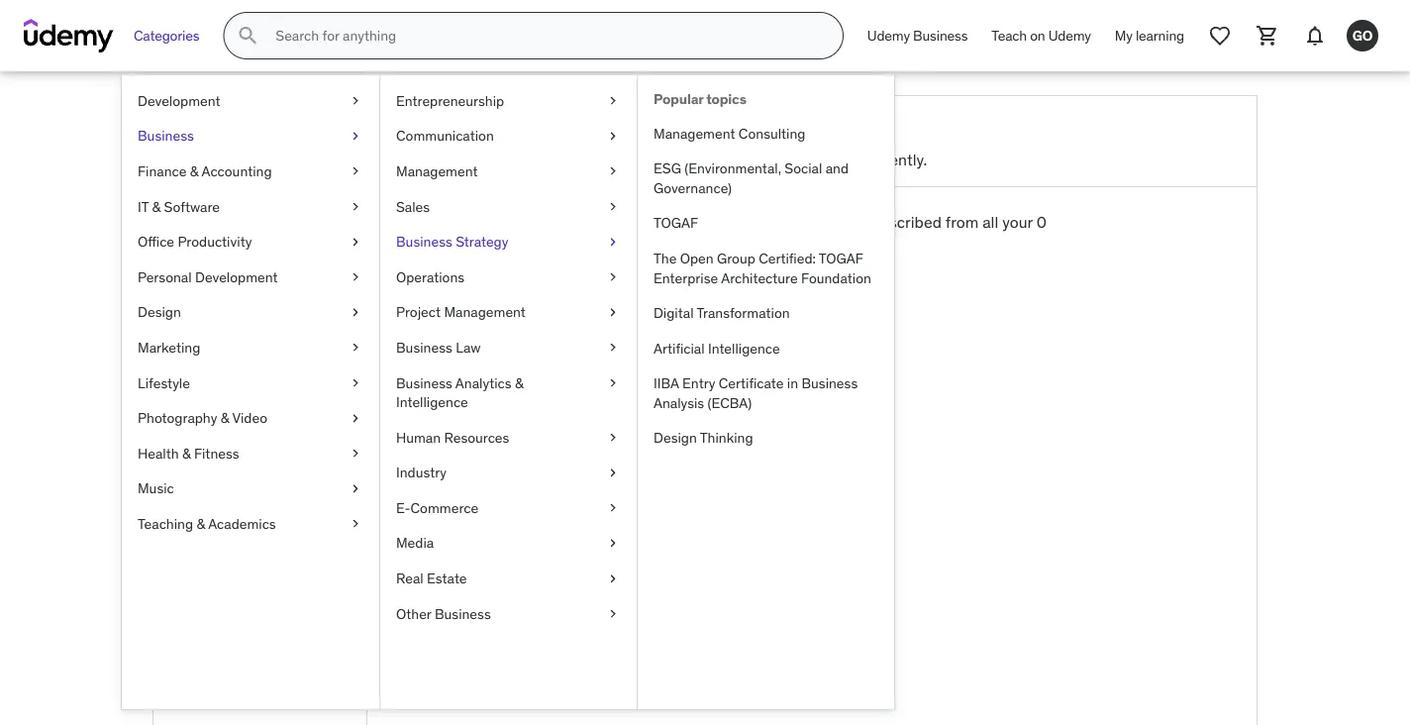 Task type: describe. For each thing, give the bounding box(es) containing it.
finance & accounting link
[[122, 154, 379, 189]]

2 you from the left
[[769, 212, 794, 232]]

lifestyle
[[138, 374, 190, 392]]

teach on udemy link
[[980, 12, 1104, 59]]

design thinking
[[654, 429, 754, 447]]

entry
[[683, 375, 716, 392]]

be
[[825, 212, 843, 232]]

account inside button
[[572, 285, 632, 305]]

1 udemy from the left
[[868, 26, 910, 44]]

view
[[169, 294, 203, 314]]

artificial intelligence link
[[638, 331, 895, 366]]

music link
[[122, 471, 379, 506]]

esg (environmental, social and governance) link
[[638, 151, 895, 206]]

the
[[654, 249, 677, 267]]

business inside the iiba entry certificate in business analysis (ecba)
[[802, 375, 858, 392]]

and inside 'if you close your account, you will be unsubscribed from all your 0 courses, and will lose access forever.'
[[578, 234, 605, 254]]

digital transformation
[[654, 304, 790, 322]]

1 vertical spatial development
[[195, 268, 278, 286]]

teaching & academics
[[138, 515, 276, 533]]

wishlist image
[[1209, 24, 1233, 48]]

iiba entry certificate in business analysis (ecba) link
[[638, 366, 895, 421]]

digital
[[654, 304, 694, 322]]

xsmall image for health & fitness
[[348, 444, 364, 463]]

human
[[396, 428, 441, 446]]

personal development link
[[122, 260, 379, 295]]

close account close your account permanently.
[[697, 111, 928, 169]]

popular
[[654, 90, 704, 108]]

real estate link
[[380, 561, 637, 596]]

Search for anything text field
[[272, 19, 819, 53]]

certificate
[[719, 375, 784, 392]]

health & fitness
[[138, 444, 239, 462]]

2 vertical spatial management
[[444, 303, 526, 321]]

(ecba)
[[708, 394, 752, 412]]

xsmall image for media
[[605, 534, 621, 553]]

business inside business link
[[138, 127, 194, 145]]

close
[[629, 212, 666, 232]]

health & fitness link
[[122, 436, 379, 471]]

enterprise
[[654, 269, 718, 287]]

xsmall image for business analytics & intelligence
[[605, 373, 621, 393]]

xsmall image for business strategy
[[605, 232, 621, 252]]

notifications link
[[154, 500, 367, 530]]

1 vertical spatial close
[[697, 149, 737, 169]]

go link
[[1340, 12, 1387, 59]]

orlando
[[249, 246, 308, 266]]

privacy
[[169, 475, 221, 495]]

e-commerce link
[[380, 491, 637, 526]]

view public profile link
[[154, 290, 367, 320]]

management for management consulting
[[654, 124, 736, 142]]

xsmall image for project management
[[605, 303, 621, 322]]

business inside other business link
[[435, 605, 491, 623]]

management for management
[[396, 162, 478, 180]]

from
[[946, 212, 979, 232]]

xsmall image for industry
[[605, 463, 621, 483]]

0 vertical spatial development
[[138, 92, 221, 109]]

architecture
[[722, 269, 798, 287]]

photography
[[138, 409, 217, 427]]

if
[[587, 212, 596, 232]]

the open group certified: togaf enterprise architecture foundation
[[654, 249, 872, 287]]

business law
[[396, 339, 481, 356]]

business law link
[[380, 330, 637, 365]]

shopping cart with 0 items image
[[1256, 24, 1280, 48]]

& for software
[[152, 197, 161, 215]]

api clients link
[[154, 530, 367, 561]]

business inside business analytics & intelligence
[[396, 374, 453, 392]]

0 horizontal spatial will
[[609, 234, 632, 254]]

forever.
[[721, 234, 774, 254]]

human resources
[[396, 428, 510, 446]]

lose
[[636, 234, 665, 254]]

1 you from the left
[[600, 212, 625, 232]]

togaf inside the open group certified: togaf enterprise architecture foundation
[[819, 249, 863, 267]]

subscriptions link
[[154, 410, 367, 440]]

photography & video
[[138, 409, 268, 427]]

thinking
[[700, 429, 754, 447]]

office productivity
[[138, 233, 252, 251]]

sales link
[[380, 189, 637, 224]]

xsmall image for operations
[[605, 267, 621, 287]]

music
[[138, 480, 174, 497]]

management link
[[380, 154, 637, 189]]

security
[[232, 384, 290, 405]]

office
[[138, 233, 174, 251]]

& for video
[[221, 409, 229, 427]]

xsmall image for finance & accounting
[[348, 162, 364, 181]]

profile
[[254, 294, 299, 314]]

& inside business analytics & intelligence
[[515, 374, 524, 392]]

popular topics
[[654, 90, 747, 108]]

gary
[[212, 246, 246, 266]]

artificial intelligence
[[654, 339, 780, 357]]

iiba entry certificate in business analysis (ecba)
[[654, 375, 858, 412]]

notifications
[[169, 505, 260, 525]]

methods
[[236, 445, 298, 465]]

project
[[396, 303, 441, 321]]

business inside the business strategy link
[[396, 233, 453, 251]]

courses,
[[515, 234, 575, 254]]

categories button
[[122, 12, 211, 59]]

resources
[[444, 428, 510, 446]]

1 vertical spatial go
[[237, 151, 284, 191]]

payment
[[169, 445, 232, 465]]

submit search image
[[236, 24, 260, 48]]

design link
[[122, 295, 379, 330]]

xsmall image for business law
[[605, 338, 621, 357]]

esg (environmental, social and governance)
[[654, 159, 849, 197]]

management consulting link
[[638, 116, 895, 151]]

xsmall image for management
[[605, 162, 621, 181]]

api
[[169, 535, 194, 555]]

clients
[[198, 535, 245, 555]]

other business
[[396, 605, 491, 623]]

payment methods link
[[154, 440, 367, 470]]

finance
[[138, 162, 187, 180]]

xsmall image for teaching & academics
[[348, 514, 364, 534]]

xsmall image for marketing
[[348, 338, 364, 357]]

esg
[[654, 159, 682, 177]]



Task type: locate. For each thing, give the bounding box(es) containing it.
intelligence down "transformation"
[[708, 339, 780, 357]]

1 horizontal spatial intelligence
[[708, 339, 780, 357]]

xsmall image for it & software
[[348, 197, 364, 216]]

management down popular topics
[[654, 124, 736, 142]]

it & software
[[138, 197, 220, 215]]

xsmall image inside the business analytics & intelligence link
[[605, 373, 621, 393]]

xsmall image for lifestyle
[[348, 373, 364, 393]]

your for account
[[741, 149, 771, 169]]

entrepreneurship link
[[380, 83, 637, 118]]

you right if
[[600, 212, 625, 232]]

xsmall image inside the business strategy link
[[605, 232, 621, 252]]

xsmall image inside real estate link
[[605, 569, 621, 588]]

categories
[[134, 26, 199, 44]]

&
[[190, 162, 199, 180], [152, 197, 161, 215], [515, 374, 524, 392], [221, 409, 229, 427], [182, 444, 191, 462], [197, 515, 205, 533]]

close for account
[[732, 111, 795, 141]]

privacy link
[[154, 470, 367, 500]]

& for accounting
[[190, 162, 199, 180]]

0 horizontal spatial intelligence
[[396, 393, 468, 411]]

software
[[164, 197, 220, 215]]

& for fitness
[[182, 444, 191, 462]]

xsmall image inside business law link
[[605, 338, 621, 357]]

personal development
[[138, 268, 278, 286]]

1 horizontal spatial will
[[798, 212, 821, 232]]

1 vertical spatial account
[[572, 285, 632, 305]]

your left 0
[[1003, 212, 1033, 232]]

management down communication
[[396, 162, 478, 180]]

and inside esg (environmental, social and governance)
[[826, 159, 849, 177]]

project management link
[[380, 295, 637, 330]]

go
[[1353, 26, 1374, 44], [237, 151, 284, 191]]

xsmall image inside personal development link
[[348, 267, 364, 287]]

account
[[800, 111, 892, 141], [169, 384, 228, 405]]

management consulting
[[654, 124, 806, 142]]

business inside business law link
[[396, 339, 453, 356]]

and
[[826, 159, 849, 177], [578, 234, 605, 254]]

intelligence inside artificial intelligence link
[[708, 339, 780, 357]]

and right the social
[[826, 159, 849, 177]]

health
[[138, 444, 179, 462]]

togaf up foundation
[[819, 249, 863, 267]]

togaf up access
[[654, 214, 699, 232]]

1 horizontal spatial account
[[775, 149, 832, 169]]

xsmall image inside "music" link
[[348, 479, 364, 498]]

1 vertical spatial and
[[578, 234, 605, 254]]

1 horizontal spatial account
[[800, 111, 892, 141]]

development link
[[122, 83, 379, 118]]

access
[[668, 234, 717, 254]]

0 vertical spatial go
[[1353, 26, 1374, 44]]

0 vertical spatial and
[[826, 159, 849, 177]]

development down "categories" dropdown button on the top of the page
[[138, 92, 221, 109]]

the open group certified: togaf enterprise architecture foundation link
[[638, 241, 895, 296]]

xsmall image for sales
[[605, 197, 621, 216]]

xsmall image for real estate
[[605, 569, 621, 588]]

business up the operations
[[396, 233, 453, 251]]

xsmall image inside operations link
[[605, 267, 621, 287]]

will left be
[[798, 212, 821, 232]]

1 vertical spatial account
[[169, 384, 228, 405]]

commerce
[[411, 499, 479, 517]]

business left teach
[[914, 26, 968, 44]]

xsmall image inside communication link
[[605, 126, 621, 146]]

subscriptions
[[169, 414, 267, 435]]

teach
[[992, 26, 1027, 44]]

account
[[775, 149, 832, 169], [572, 285, 632, 305]]

xsmall image inside sales link
[[605, 197, 621, 216]]

1 vertical spatial will
[[609, 234, 632, 254]]

xsmall image inside business link
[[348, 126, 364, 146]]

you up certified:
[[769, 212, 794, 232]]

account down if
[[572, 285, 632, 305]]

in
[[787, 375, 799, 392]]

view public profile profile photo account security subscriptions payment methods privacy notifications api clients
[[169, 294, 299, 555]]

1 horizontal spatial and
[[826, 159, 849, 177]]

notifications image
[[1304, 24, 1328, 48]]

xsmall image for development
[[348, 91, 364, 111]]

your
[[741, 149, 771, 169], [670, 212, 701, 232], [1003, 212, 1033, 232]]

close inside button
[[527, 285, 568, 305]]

marketing link
[[122, 330, 379, 365]]

profile
[[169, 324, 215, 344]]

0 horizontal spatial togaf
[[654, 214, 699, 232]]

& left video
[[221, 409, 229, 427]]

learning
[[1136, 26, 1185, 44]]

your for you
[[670, 212, 701, 232]]

udemy
[[868, 26, 910, 44], [1049, 26, 1092, 44]]

certified:
[[759, 249, 816, 267]]

account down consulting
[[775, 149, 832, 169]]

media link
[[380, 526, 637, 561]]

1 vertical spatial design
[[654, 429, 697, 447]]

video
[[232, 409, 268, 427]]

design thinking link
[[638, 421, 895, 456]]

xsmall image inside lifestyle 'link'
[[348, 373, 364, 393]]

management up law
[[444, 303, 526, 321]]

governance)
[[654, 179, 732, 197]]

design down personal
[[138, 303, 181, 321]]

my learning link
[[1104, 12, 1197, 59]]

and down if
[[578, 234, 605, 254]]

office productivity link
[[122, 224, 379, 260]]

xsmall image
[[605, 126, 621, 146], [605, 162, 621, 181], [348, 197, 364, 216], [348, 232, 364, 252], [605, 232, 621, 252], [348, 267, 364, 287], [605, 338, 621, 357], [605, 373, 621, 393], [348, 409, 364, 428], [605, 569, 621, 588], [605, 604, 621, 624]]

1 horizontal spatial togaf
[[819, 249, 863, 267]]

2 udemy from the left
[[1049, 26, 1092, 44]]

close down topics
[[732, 111, 795, 141]]

photography & video link
[[122, 401, 379, 436]]

operations
[[396, 268, 465, 286]]

0 vertical spatial account
[[775, 149, 832, 169]]

0 vertical spatial management
[[654, 124, 736, 142]]

e-commerce
[[396, 499, 479, 517]]

business down estate
[[435, 605, 491, 623]]

1 horizontal spatial you
[[769, 212, 794, 232]]

account security link
[[154, 380, 367, 410]]

my
[[1115, 26, 1133, 44]]

digital transformation link
[[638, 296, 895, 331]]

sales
[[396, 197, 430, 215]]

account up photography & video
[[169, 384, 228, 405]]

0 vertical spatial account
[[800, 111, 892, 141]]

2 vertical spatial close
[[527, 285, 568, 305]]

xsmall image inside management link
[[605, 162, 621, 181]]

1 vertical spatial management
[[396, 162, 478, 180]]

1 horizontal spatial design
[[654, 429, 697, 447]]

artificial
[[654, 339, 705, 357]]

your down consulting
[[741, 149, 771, 169]]

business down business law
[[396, 374, 453, 392]]

& right analytics
[[515, 374, 524, 392]]

0 vertical spatial will
[[798, 212, 821, 232]]

xsmall image inside development link
[[348, 91, 364, 111]]

xsmall image for personal development
[[348, 267, 364, 287]]

0 vertical spatial design
[[138, 303, 181, 321]]

academics
[[208, 515, 276, 533]]

business down project
[[396, 339, 453, 356]]

& right it
[[152, 197, 161, 215]]

1 horizontal spatial udemy
[[1049, 26, 1092, 44]]

1 horizontal spatial go
[[1353, 26, 1374, 44]]

xsmall image inside media link
[[605, 534, 621, 553]]

& for academics
[[197, 515, 205, 533]]

marketing
[[138, 339, 200, 356]]

xsmall image for business
[[348, 126, 364, 146]]

xsmall image inside health & fitness link
[[348, 444, 364, 463]]

accounting
[[202, 162, 272, 180]]

real estate
[[396, 570, 467, 587]]

close account
[[527, 285, 632, 305]]

industry
[[396, 464, 447, 482]]

xsmall image inside finance & accounting link
[[348, 162, 364, 181]]

business strategy element
[[637, 75, 895, 709]]

close down courses,
[[527, 285, 568, 305]]

1 vertical spatial intelligence
[[396, 393, 468, 411]]

0 vertical spatial togaf
[[654, 214, 699, 232]]

xsmall image for other business
[[605, 604, 621, 624]]

xsmall image for photography & video
[[348, 409, 364, 428]]

it
[[138, 197, 149, 215]]

development down gary on the left top
[[195, 268, 278, 286]]

xsmall image for music
[[348, 479, 364, 498]]

& right the health
[[182, 444, 191, 462]]

intelligence
[[708, 339, 780, 357], [396, 393, 468, 411]]

group
[[717, 249, 756, 267]]

gary orlando
[[212, 246, 308, 266]]

0 horizontal spatial go
[[237, 151, 284, 191]]

management inside business strategy element
[[654, 124, 736, 142]]

design down analysis
[[654, 429, 697, 447]]

law
[[456, 339, 481, 356]]

will left lose
[[609, 234, 632, 254]]

transformation
[[697, 304, 790, 322]]

design for design thinking
[[654, 429, 697, 447]]

xsmall image for office productivity
[[348, 232, 364, 252]]

udemy image
[[24, 19, 114, 53]]

close down management consulting
[[697, 149, 737, 169]]

xsmall image for communication
[[605, 126, 621, 146]]

xsmall image inside other business link
[[605, 604, 621, 624]]

xsmall image inside it & software link
[[348, 197, 364, 216]]

xsmall image inside marketing link
[[348, 338, 364, 357]]

your inside close account close your account permanently.
[[741, 149, 771, 169]]

account inside 'view public profile profile photo account security subscriptions payment methods privacy notifications api clients'
[[169, 384, 228, 405]]

2 horizontal spatial your
[[1003, 212, 1033, 232]]

& right finance
[[190, 162, 199, 180]]

my learning
[[1115, 26, 1185, 44]]

xsmall image inside project management link
[[605, 303, 621, 322]]

xsmall image inside industry link
[[605, 463, 621, 483]]

0 vertical spatial close
[[732, 111, 795, 141]]

communication
[[396, 127, 494, 145]]

0 horizontal spatial account
[[572, 285, 632, 305]]

on
[[1031, 26, 1046, 44]]

business right in
[[802, 375, 858, 392]]

0 horizontal spatial account
[[169, 384, 228, 405]]

xsmall image inside human resources link
[[605, 428, 621, 447]]

xsmall image inside entrepreneurship link
[[605, 91, 621, 111]]

xsmall image
[[348, 91, 364, 111], [605, 91, 621, 111], [348, 126, 364, 146], [348, 162, 364, 181], [605, 197, 621, 216], [605, 267, 621, 287], [348, 303, 364, 322], [605, 303, 621, 322], [348, 338, 364, 357], [348, 373, 364, 393], [605, 428, 621, 447], [348, 444, 364, 463], [605, 463, 621, 483], [348, 479, 364, 498], [605, 498, 621, 518], [348, 514, 364, 534], [605, 534, 621, 553]]

1 vertical spatial togaf
[[819, 249, 863, 267]]

xsmall image inside office productivity link
[[348, 232, 364, 252]]

xsmall image inside teaching & academics link
[[348, 514, 364, 534]]

xsmall image for human resources
[[605, 428, 621, 447]]

& up clients
[[197, 515, 205, 533]]

close account button
[[515, 271, 643, 319]]

0 horizontal spatial you
[[600, 212, 625, 232]]

entrepreneurship
[[396, 92, 504, 109]]

0 vertical spatial intelligence
[[708, 339, 780, 357]]

all
[[983, 212, 999, 232]]

design inside design thinking link
[[654, 429, 697, 447]]

lifestyle link
[[122, 365, 379, 401]]

0 horizontal spatial design
[[138, 303, 181, 321]]

account up permanently.
[[800, 111, 892, 141]]

0 horizontal spatial udemy
[[868, 26, 910, 44]]

photo link
[[154, 350, 367, 380]]

will
[[798, 212, 821, 232], [609, 234, 632, 254]]

design for design
[[138, 303, 181, 321]]

teach on udemy
[[992, 26, 1092, 44]]

xsmall image inside e-commerce link
[[605, 498, 621, 518]]

industry link
[[380, 455, 637, 491]]

topics
[[707, 90, 747, 108]]

xsmall image inside photography & video link
[[348, 409, 364, 428]]

profile link
[[154, 320, 367, 350]]

permanently.
[[836, 149, 928, 169]]

xsmall image inside design link
[[348, 303, 364, 322]]

xsmall image for entrepreneurship
[[605, 91, 621, 111]]

0 horizontal spatial your
[[670, 212, 701, 232]]

close for account
[[527, 285, 568, 305]]

account inside close account close your account permanently.
[[775, 149, 832, 169]]

intelligence up the human at bottom
[[396, 393, 468, 411]]

xsmall image for design
[[348, 303, 364, 322]]

togaf
[[654, 214, 699, 232], [819, 249, 863, 267]]

productivity
[[178, 233, 252, 251]]

1 horizontal spatial your
[[741, 149, 771, 169]]

0 horizontal spatial and
[[578, 234, 605, 254]]

account inside close account close your account permanently.
[[800, 111, 892, 141]]

business link
[[122, 118, 379, 154]]

business inside udemy business link
[[914, 26, 968, 44]]

personal
[[138, 268, 192, 286]]

xsmall image for e-commerce
[[605, 498, 621, 518]]

business up finance
[[138, 127, 194, 145]]

intelligence inside business analytics & intelligence
[[396, 393, 468, 411]]

e-
[[396, 499, 411, 517]]

0
[[1037, 212, 1047, 232]]

your up access
[[670, 212, 701, 232]]

analytics
[[456, 374, 512, 392]]

design inside design link
[[138, 303, 181, 321]]

finance & accounting
[[138, 162, 272, 180]]



Task type: vqa. For each thing, say whether or not it's contained in the screenshot.
xsmall icon in the Media link
yes



